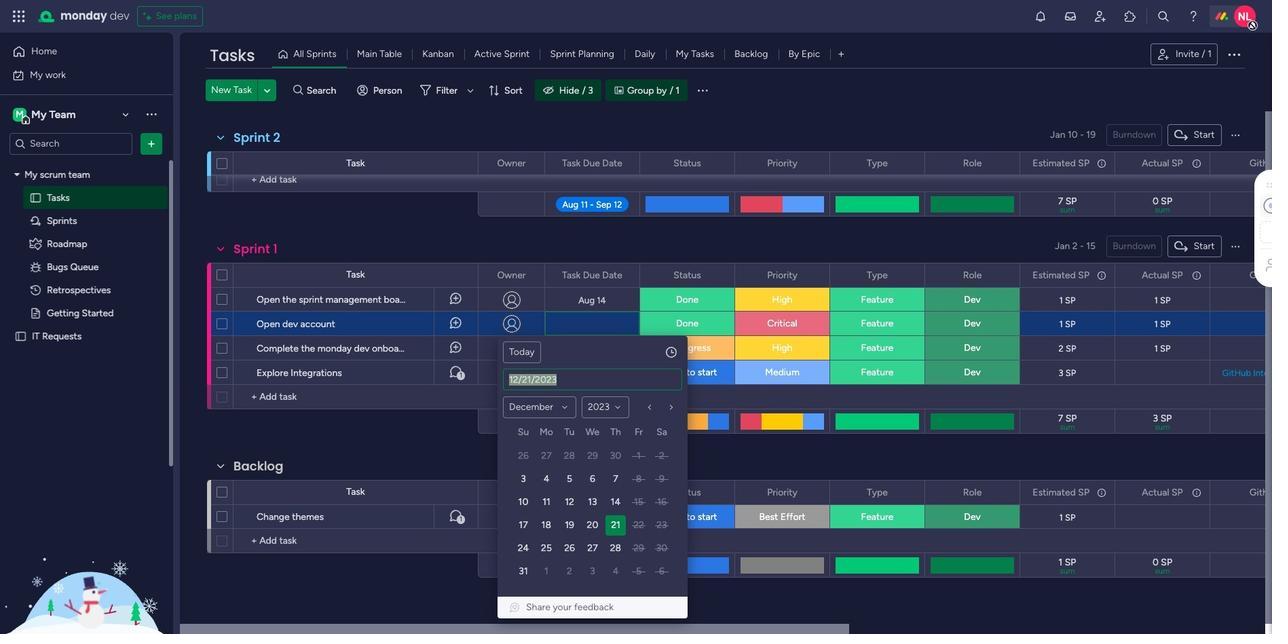 Task type: locate. For each thing, give the bounding box(es) containing it.
grid
[[512, 424, 674, 583]]

workspace selection element
[[13, 106, 78, 124]]

0 vertical spatial menu image
[[1230, 130, 1241, 141]]

monday element
[[535, 424, 558, 445]]

previous image
[[644, 402, 655, 413]]

0 horizontal spatial column information image
[[1097, 270, 1107, 281]]

1 public board image from the top
[[29, 191, 42, 204]]

0 vertical spatial + add task text field
[[240, 389, 472, 405]]

options image
[[1096, 152, 1105, 175], [1191, 152, 1200, 175], [526, 264, 535, 287], [716, 264, 725, 287], [811, 264, 820, 287], [906, 264, 915, 287], [1001, 264, 1010, 287], [1096, 264, 1105, 287], [189, 307, 200, 340], [189, 332, 200, 364], [716, 481, 725, 504], [811, 481, 820, 504], [1001, 481, 1010, 504], [1096, 481, 1105, 504], [1191, 481, 1200, 504]]

inbox image
[[1064, 10, 1078, 23]]

saturday element
[[650, 424, 674, 445]]

None field
[[206, 44, 258, 67], [230, 129, 284, 147], [494, 156, 529, 171], [559, 156, 626, 171], [670, 156, 705, 171], [764, 156, 801, 171], [864, 156, 891, 171], [960, 156, 985, 171], [1030, 156, 1093, 171], [1139, 156, 1187, 171], [1246, 156, 1272, 171], [230, 240, 281, 258], [494, 268, 529, 283], [559, 268, 626, 283], [670, 268, 705, 283], [764, 268, 801, 283], [864, 268, 891, 283], [960, 268, 985, 283], [1030, 268, 1093, 283], [1139, 268, 1187, 283], [1246, 268, 1272, 283], [230, 458, 287, 475], [494, 485, 529, 500], [559, 485, 626, 500], [670, 485, 705, 500], [764, 485, 801, 500], [864, 485, 891, 500], [960, 485, 985, 500], [1030, 485, 1093, 500], [1139, 485, 1187, 500], [1246, 485, 1272, 500], [206, 44, 258, 67], [230, 129, 284, 147], [494, 156, 529, 171], [559, 156, 626, 171], [670, 156, 705, 171], [764, 156, 801, 171], [864, 156, 891, 171], [960, 156, 985, 171], [1030, 156, 1093, 171], [1139, 156, 1187, 171], [1246, 156, 1272, 171], [230, 240, 281, 258], [494, 268, 529, 283], [559, 268, 626, 283], [670, 268, 705, 283], [764, 268, 801, 283], [864, 268, 891, 283], [960, 268, 985, 283], [1030, 268, 1093, 283], [1139, 268, 1187, 283], [1246, 268, 1272, 283], [230, 458, 287, 475], [494, 485, 529, 500], [559, 485, 626, 500], [670, 485, 705, 500], [764, 485, 801, 500], [864, 485, 891, 500], [960, 485, 985, 500], [1030, 485, 1093, 500], [1139, 485, 1187, 500], [1246, 485, 1272, 500]]

wednesday element
[[581, 424, 604, 445]]

invite members image
[[1094, 10, 1107, 23]]

sunday element
[[512, 424, 535, 445]]

1 vertical spatial menu image
[[1230, 241, 1241, 252]]

list box
[[0, 160, 173, 531]]

lottie animation element
[[0, 497, 173, 634]]

caret down image
[[14, 170, 20, 179]]

add view image
[[839, 49, 844, 59]]

2023 image
[[613, 402, 623, 413]]

public board image
[[14, 330, 27, 343]]

option
[[0, 162, 173, 165]]

options image
[[1226, 46, 1243, 62], [145, 137, 158, 150], [526, 152, 535, 175], [621, 152, 630, 175], [621, 264, 630, 287], [1191, 264, 1200, 287], [189, 283, 200, 315], [189, 356, 200, 389], [906, 481, 915, 504]]

friday element
[[627, 424, 650, 445]]

2 public board image from the top
[[29, 307, 42, 319]]

0 vertical spatial public board image
[[29, 191, 42, 204]]

column information image
[[1097, 158, 1107, 169], [1192, 158, 1202, 169], [1097, 487, 1107, 498], [1192, 487, 1202, 498]]

search everything image
[[1157, 10, 1171, 23]]

1 horizontal spatial column information image
[[1192, 270, 1202, 281]]

help image
[[1187, 10, 1200, 23]]

column information image
[[1097, 270, 1107, 281], [1192, 270, 1202, 281]]

select product image
[[12, 10, 26, 23]]

1 vertical spatial public board image
[[29, 307, 42, 319]]

row group
[[512, 445, 674, 583]]

1 column information image from the left
[[1097, 270, 1107, 281]]

menu image
[[696, 84, 710, 97]]

1 vertical spatial + add task text field
[[240, 533, 472, 549]]

+ Add task text field
[[240, 172, 472, 188]]

noah lott image
[[1234, 5, 1256, 27]]

public board image
[[29, 191, 42, 204], [29, 307, 42, 319]]

apps image
[[1124, 10, 1137, 23]]

workspace image
[[13, 107, 26, 122]]

menu image
[[1230, 130, 1241, 141], [1230, 241, 1241, 252]]

+ Add task text field
[[240, 389, 472, 405], [240, 533, 472, 549]]



Task type: describe. For each thing, give the bounding box(es) containing it.
2 column information image from the left
[[1192, 270, 1202, 281]]

Search in workspace field
[[29, 136, 113, 151]]

arrow down image
[[462, 82, 479, 98]]

2 + add task text field from the top
[[240, 533, 472, 549]]

next image
[[666, 402, 677, 413]]

tuesday element
[[558, 424, 581, 445]]

home image
[[12, 45, 26, 58]]

1 + add task text field from the top
[[240, 389, 472, 405]]

notifications image
[[1034, 10, 1048, 23]]

thursday element
[[604, 424, 627, 445]]

december image
[[559, 402, 570, 413]]

2 menu image from the top
[[1230, 241, 1241, 252]]

lottie animation image
[[0, 497, 173, 634]]

angle down image
[[264, 85, 270, 95]]

add time image
[[665, 346, 678, 359]]

Date field
[[504, 369, 682, 390]]

see plans image
[[144, 8, 156, 24]]

1 menu image from the top
[[1230, 130, 1241, 141]]

workspace options image
[[145, 107, 158, 121]]

my work image
[[12, 69, 24, 81]]

Search field
[[303, 81, 344, 100]]

v2 search image
[[293, 83, 303, 98]]



Task type: vqa. For each thing, say whether or not it's contained in the screenshot.
list box
yes



